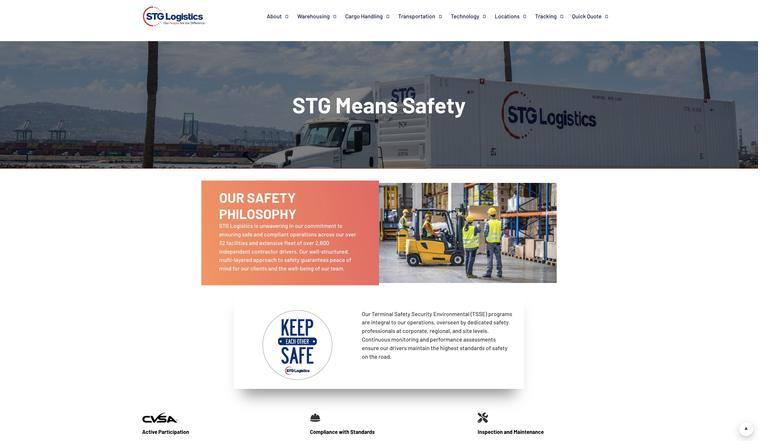 Task type: vqa. For each thing, say whether or not it's contained in the screenshot.
the bottommost the
yes



Task type: describe. For each thing, give the bounding box(es) containing it.
security
[[411, 311, 432, 317]]

of down operations
[[297, 240, 302, 246]]

technology link
[[451, 13, 495, 20]]

road.
[[379, 353, 391, 360]]

fleet
[[284, 240, 296, 246]]

our left the team.
[[321, 265, 330, 272]]

transportation link
[[398, 13, 451, 20]]

is
[[254, 222, 258, 229]]

unwavering
[[260, 222, 288, 229]]

2 vertical spatial safety
[[492, 345, 508, 351]]

of down guarantees
[[315, 265, 320, 272]]

active participation
[[142, 429, 189, 435]]

quick quote
[[572, 13, 602, 20]]

1 horizontal spatial our
[[299, 248, 308, 255]]

by
[[460, 319, 466, 326]]

cargo
[[345, 13, 360, 20]]

inspection
[[478, 429, 503, 435]]

mind
[[219, 265, 231, 272]]

cargo handling link
[[345, 13, 398, 20]]

0 vertical spatial stg
[[292, 92, 331, 118]]

compliance
[[310, 429, 338, 435]]

peace
[[330, 257, 345, 263]]

are
[[362, 319, 370, 326]]

stg usa image
[[141, 0, 207, 35]]

about link
[[267, 13, 297, 20]]

facilities
[[226, 240, 248, 246]]

technology
[[451, 13, 479, 20]]

0 vertical spatial well-
[[309, 248, 321, 255]]

operations
[[290, 231, 317, 238]]

the inside our safety philosophy stg logistics is unwavering in our commitment to ensuring safe and compliant operations across our over 32 facilities and extensive fleet of over 2,600 independent contractor drivers. our well-structured, multi-layered approach to safety guarantees peace of mind for our clients and the well-being of our team.
[[279, 265, 287, 272]]

1 horizontal spatial over
[[345, 231, 356, 238]]

assessments
[[463, 336, 496, 343]]

and up the maintain
[[420, 336, 429, 343]]

our down layered
[[241, 265, 249, 272]]

safety inside our safety philosophy stg logistics is unwavering in our commitment to ensuring safe and compliant operations across our over 32 facilities and extensive fleet of over 2,600 independent contractor drivers. our well-structured, multi-layered approach to safety guarantees peace of mind for our clients and the well-being of our team.
[[284, 257, 300, 263]]

and down approach
[[268, 265, 277, 272]]

locations
[[495, 13, 520, 20]]

structured,
[[321, 248, 349, 255]]

1 vertical spatial well-
[[288, 265, 300, 272]]

and left 'site'
[[452, 328, 462, 334]]

highest
[[440, 345, 459, 351]]

drivers
[[390, 345, 407, 351]]

maintenance
[[514, 429, 544, 435]]

contractor
[[252, 248, 278, 255]]

ensure
[[362, 345, 379, 351]]

dedicated
[[467, 319, 492, 326]]

inspection and maintenance
[[478, 429, 544, 435]]

corporate,
[[403, 328, 429, 334]]

1 vertical spatial safety
[[493, 319, 509, 326]]

our up the road.
[[380, 345, 388, 351]]

being
[[300, 265, 314, 272]]

safety inside our safety philosophy stg logistics is unwavering in our commitment to ensuring safe and compliant operations across our over 32 facilities and extensive fleet of over 2,600 independent contractor drivers. our well-structured, multi-layered approach to safety guarantees peace of mind for our clients and the well-being of our team.
[[247, 189, 296, 205]]

multi-
[[219, 257, 234, 263]]

for
[[233, 265, 240, 272]]

participation
[[158, 429, 189, 435]]

cargo handling
[[345, 13, 383, 20]]

our terminal safety security environmental (tsse) programs are integral to our operations, overseen by dedicated safety professionals at corporate, regional, and site levels. continuous monitoring and performance assessments ensure our drivers maintain the highest standards of safety on the road.
[[362, 311, 512, 360]]

warehousing link
[[297, 13, 345, 20]]

active
[[142, 429, 157, 435]]

operations,
[[407, 319, 435, 326]]

team.
[[331, 265, 345, 272]]

tracking link
[[535, 13, 572, 20]]



Task type: locate. For each thing, give the bounding box(es) containing it.
approach
[[253, 257, 277, 263]]

0 vertical spatial safety
[[402, 92, 466, 118]]

compliant
[[264, 231, 289, 238]]

0 horizontal spatial stg
[[219, 222, 229, 229]]

with
[[339, 429, 349, 435]]

extensive
[[259, 240, 283, 246]]

environmental
[[433, 311, 469, 317]]

performance
[[430, 336, 462, 343]]

our right in
[[295, 222, 303, 229]]

stg inside our safety philosophy stg logistics is unwavering in our commitment to ensuring safe and compliant operations across our over 32 facilities and extensive fleet of over 2,600 independent contractor drivers. our well-structured, multi-layered approach to safety guarantees peace of mind for our clients and the well-being of our team.
[[219, 222, 229, 229]]

1 horizontal spatial stg
[[292, 92, 331, 118]]

to down drivers.
[[278, 257, 283, 263]]

to inside our terminal safety security environmental (tsse) programs are integral to our operations, overseen by dedicated safety professionals at corporate, regional, and site levels. continuous monitoring and performance assessments ensure our drivers maintain the highest standards of safety on the road.
[[391, 319, 396, 326]]

safety for our terminal safety security environmental (tsse) programs are integral to our operations, overseen by dedicated safety professionals at corporate, regional, and site levels. continuous monitoring and performance assessments ensure our drivers maintain the highest standards of safety on the road.
[[394, 311, 410, 317]]

on
[[362, 353, 368, 360]]

the down performance
[[431, 345, 439, 351]]

safety
[[402, 92, 466, 118], [247, 189, 296, 205], [394, 311, 410, 317]]

of down assessments
[[486, 345, 491, 351]]

2 vertical spatial to
[[391, 319, 396, 326]]

0 vertical spatial to
[[337, 222, 343, 229]]

32
[[219, 240, 225, 246]]

safety down drivers.
[[284, 257, 300, 263]]

layered
[[234, 257, 252, 263]]

our up at
[[398, 319, 406, 326]]

our inside our terminal safety security environmental (tsse) programs are integral to our operations, overseen by dedicated safety professionals at corporate, regional, and site levels. continuous monitoring and performance assessments ensure our drivers maintain the highest standards of safety on the road.
[[362, 311, 371, 317]]

ensuring
[[219, 231, 241, 238]]

safety inside our terminal safety security environmental (tsse) programs are integral to our operations, overseen by dedicated safety professionals at corporate, regional, and site levels. continuous monitoring and performance assessments ensure our drivers maintain the highest standards of safety on the road.
[[394, 311, 410, 317]]

our right across
[[336, 231, 344, 238]]

0 vertical spatial our
[[219, 189, 244, 205]]

programs
[[488, 311, 512, 317]]

standards
[[460, 345, 485, 351]]

(tsse)
[[471, 311, 487, 317]]

compliance with standards
[[310, 429, 375, 435]]

the right on
[[369, 353, 377, 360]]

2,600
[[315, 240, 329, 246]]

levels.
[[473, 328, 489, 334]]

1 vertical spatial our
[[299, 248, 308, 255]]

locations link
[[495, 13, 535, 20]]

1 horizontal spatial the
[[369, 353, 377, 360]]

0 horizontal spatial to
[[278, 257, 283, 263]]

guarantees
[[301, 257, 329, 263]]

1 vertical spatial the
[[431, 345, 439, 351]]

and down safe
[[249, 240, 258, 246]]

safety for stg means safety
[[402, 92, 466, 118]]

0 horizontal spatial the
[[279, 265, 287, 272]]

2 horizontal spatial the
[[431, 345, 439, 351]]

across
[[318, 231, 335, 238]]

and down is
[[254, 231, 263, 238]]

2 vertical spatial the
[[369, 353, 377, 360]]

0 vertical spatial safety
[[284, 257, 300, 263]]

tracking
[[535, 13, 557, 20]]

transportation
[[398, 13, 435, 20]]

safe
[[242, 231, 253, 238]]

0 vertical spatial over
[[345, 231, 356, 238]]

clients
[[250, 265, 267, 272]]

0 horizontal spatial our
[[219, 189, 244, 205]]

well-
[[309, 248, 321, 255], [288, 265, 300, 272]]

2 horizontal spatial to
[[391, 319, 396, 326]]

at
[[396, 328, 401, 334]]

over down operations
[[303, 240, 314, 246]]

1 vertical spatial to
[[278, 257, 283, 263]]

0 horizontal spatial well-
[[288, 265, 300, 272]]

about
[[267, 13, 282, 20]]

to right commitment
[[337, 222, 343, 229]]

drivers.
[[279, 248, 298, 255]]

standards
[[350, 429, 375, 435]]

of inside our terminal safety security environmental (tsse) programs are integral to our operations, overseen by dedicated safety professionals at corporate, regional, and site levels. continuous monitoring and performance assessments ensure our drivers maintain the highest standards of safety on the road.
[[486, 345, 491, 351]]

overseen
[[437, 319, 459, 326]]

of
[[297, 240, 302, 246], [346, 257, 351, 263], [315, 265, 320, 272], [486, 345, 491, 351]]

2 horizontal spatial our
[[362, 311, 371, 317]]

professionals
[[362, 328, 395, 334]]

well- up guarantees
[[309, 248, 321, 255]]

stg means safety
[[292, 92, 466, 118]]

of right peace at the left bottom of the page
[[346, 257, 351, 263]]

our for terminal
[[362, 311, 371, 317]]

safety
[[284, 257, 300, 263], [493, 319, 509, 326], [492, 345, 508, 351]]

to up at
[[391, 319, 396, 326]]

0 vertical spatial the
[[279, 265, 287, 272]]

and right inspection
[[504, 429, 513, 435]]

safety down assessments
[[492, 345, 508, 351]]

continuous
[[362, 336, 390, 343]]

our
[[295, 222, 303, 229], [336, 231, 344, 238], [241, 265, 249, 272], [321, 265, 330, 272], [398, 319, 406, 326], [380, 345, 388, 351]]

over
[[345, 231, 356, 238], [303, 240, 314, 246]]

our
[[219, 189, 244, 205], [299, 248, 308, 255], [362, 311, 371, 317]]

warehousing
[[297, 13, 330, 20]]

1 vertical spatial safety
[[247, 189, 296, 205]]

quote
[[587, 13, 602, 20]]

0 horizontal spatial over
[[303, 240, 314, 246]]

regional,
[[430, 328, 451, 334]]

safety down programs
[[493, 319, 509, 326]]

in
[[289, 222, 294, 229]]

and
[[254, 231, 263, 238], [249, 240, 258, 246], [268, 265, 277, 272], [452, 328, 462, 334], [420, 336, 429, 343], [504, 429, 513, 435]]

to
[[337, 222, 343, 229], [278, 257, 283, 263], [391, 319, 396, 326]]

independent
[[219, 248, 250, 255]]

monitoring
[[391, 336, 419, 343]]

logistics
[[230, 222, 253, 229]]

site
[[463, 328, 472, 334]]

stg
[[292, 92, 331, 118], [219, 222, 229, 229]]

well- down drivers.
[[288, 265, 300, 272]]

quick
[[572, 13, 586, 20]]

maintain
[[408, 345, 430, 351]]

2 vertical spatial safety
[[394, 311, 410, 317]]

handling
[[361, 13, 383, 20]]

1 horizontal spatial to
[[337, 222, 343, 229]]

quick quote link
[[572, 13, 617, 20]]

our safety philosophy stg logistics is unwavering in our commitment to ensuring safe and compliant operations across our over 32 facilities and extensive fleet of over 2,600 independent contractor drivers. our well-structured, multi-layered approach to safety guarantees peace of mind for our clients and the well-being of our team.
[[219, 189, 356, 272]]

2 vertical spatial our
[[362, 311, 371, 317]]

integral
[[371, 319, 390, 326]]

1 vertical spatial over
[[303, 240, 314, 246]]

over up structured,
[[345, 231, 356, 238]]

1 horizontal spatial well-
[[309, 248, 321, 255]]

1 vertical spatial stg
[[219, 222, 229, 229]]

commitment
[[304, 222, 336, 229]]

philosophy
[[219, 205, 297, 222]]

the down drivers.
[[279, 265, 287, 272]]

means
[[335, 92, 398, 118]]

the
[[279, 265, 287, 272], [431, 345, 439, 351], [369, 353, 377, 360]]

terminal
[[372, 311, 393, 317]]

our for safety
[[219, 189, 244, 205]]



